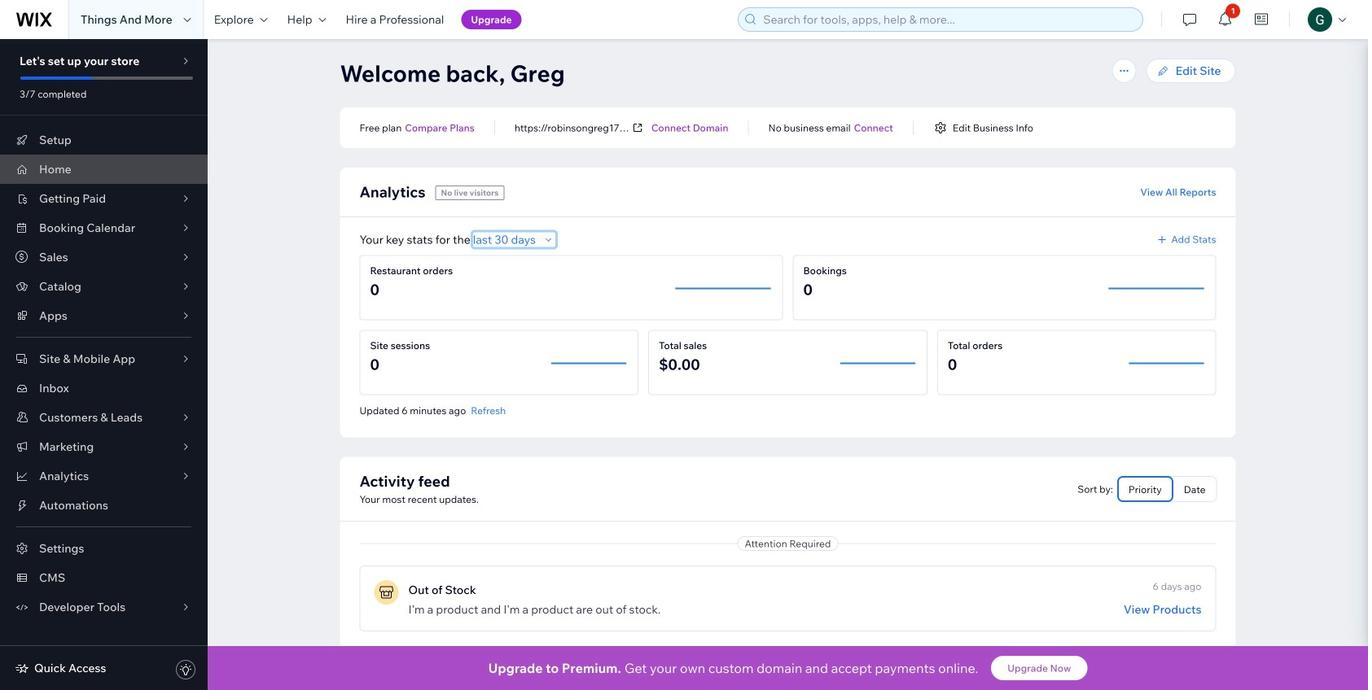 Task type: describe. For each thing, give the bounding box(es) containing it.
Search for tools, apps, help & more... field
[[758, 8, 1138, 31]]

sidebar element
[[0, 39, 208, 691]]



Task type: vqa. For each thing, say whether or not it's contained in the screenshot.
Sidebar element
yes



